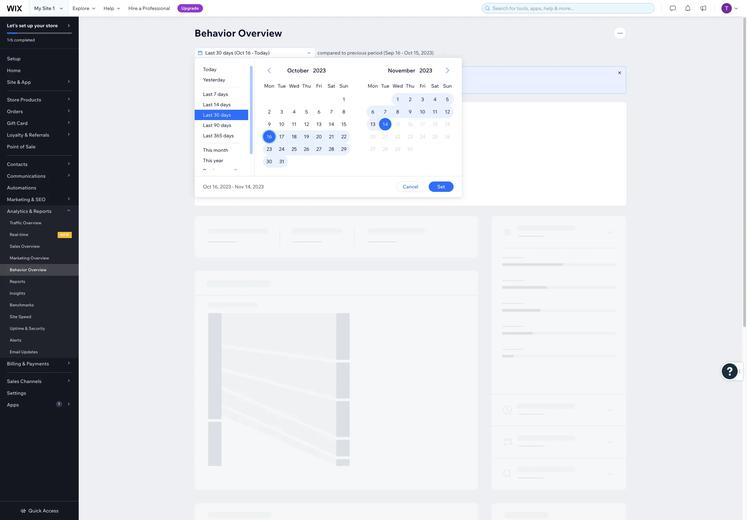Task type: describe. For each thing, give the bounding box(es) containing it.
0 horizontal spatial 30
[[214, 112, 220, 118]]

0 vertical spatial site
[[42, 5, 51, 11]]

365
[[214, 133, 222, 139]]

previous month
[[203, 168, 238, 174]]

1 horizontal spatial 5
[[446, 96, 449, 103]]

upgrade button
[[177, 4, 203, 12]]

sun for 8
[[340, 83, 348, 89]]

set button
[[429, 182, 454, 192]]

0 horizontal spatial 4
[[293, 109, 296, 115]]

1 down november
[[397, 96, 399, 103]]

payments
[[26, 361, 49, 367]]

0 horizontal spatial 14
[[214, 102, 219, 108]]

0 horizontal spatial site
[[272, 73, 281, 79]]

learn
[[381, 182, 392, 187]]

26
[[304, 146, 310, 152]]

traffic overview
[[10, 220, 42, 226]]

cancel
[[403, 184, 419, 190]]

0 vertical spatial 4
[[434, 96, 437, 103]]

access
[[43, 508, 59, 515]]

1 inside sidebar element
[[58, 402, 60, 407]]

alert containing october
[[285, 66, 328, 75]]

referrals
[[29, 132, 49, 138]]

1 row group from the left
[[255, 93, 359, 176]]

site & app button
[[0, 76, 79, 88]]

this year
[[203, 158, 223, 164]]

overview for traffic overview link
[[23, 220, 42, 226]]

insights link
[[0, 288, 79, 300]]

most.
[[326, 81, 339, 87]]

behavior overview inside sidebar element
[[10, 267, 47, 273]]

31
[[279, 159, 284, 165]]

overview for marketing overview link
[[31, 256, 49, 261]]

compared to previous period (sep 16 - oct 15, 2023)
[[318, 50, 434, 56]]

sun for 12
[[443, 83, 452, 89]]

settings
[[7, 391, 26, 397]]

row containing 9
[[263, 118, 350, 131]]

let's set up your store
[[7, 22, 58, 29]]

time
[[19, 232, 28, 237]]

quick access button
[[20, 508, 59, 515]]

row containing 30
[[263, 156, 350, 168]]

25
[[292, 146, 297, 152]]

0 vertical spatial behavior
[[195, 27, 236, 39]]

traffic
[[10, 220, 22, 226]]

speed
[[18, 314, 31, 320]]

0 vertical spatial 2
[[409, 96, 412, 103]]

email
[[10, 350, 20, 355]]

1 horizontal spatial 14
[[329, 121, 334, 128]]

marketing overview link
[[0, 253, 79, 264]]

a
[[139, 5, 142, 11]]

updates
[[21, 350, 38, 355]]

quick
[[28, 508, 42, 515]]

& for analytics
[[29, 208, 32, 215]]

analytics
[[7, 208, 28, 215]]

site for site speed
[[10, 314, 17, 320]]

2 8 from the left
[[396, 109, 399, 115]]

seo
[[35, 197, 46, 203]]

automations link
[[0, 182, 79, 194]]

previous
[[203, 168, 222, 174]]

site & app
[[7, 79, 31, 85]]

hire a professional link
[[124, 0, 174, 17]]

29
[[341, 146, 347, 152]]

your for find
[[256, 81, 266, 87]]

site for site & app
[[7, 79, 16, 85]]

row containing 16
[[263, 131, 350, 143]]

1 right my
[[53, 5, 55, 11]]

wed for 8
[[393, 83, 403, 89]]

billing & payments button
[[0, 358, 79, 370]]

set
[[19, 22, 26, 29]]

2023 right 14,
[[253, 184, 264, 190]]

2 6 from the left
[[372, 109, 375, 115]]

overview
[[384, 170, 401, 175]]

button
[[223, 73, 239, 79]]

1 vertical spatial oct
[[203, 184, 211, 190]]

2 horizontal spatial 7
[[384, 109, 387, 115]]

0 vertical spatial oct
[[405, 50, 413, 56]]

point
[[7, 144, 19, 150]]

1 vertical spatial reports
[[10, 279, 25, 284]]

this for this year
[[203, 158, 212, 164]]

0 vertical spatial -
[[402, 50, 404, 56]]

month for previous month
[[224, 168, 238, 174]]

site speed
[[10, 314, 31, 320]]

contacts button
[[0, 159, 79, 170]]

your for learn
[[419, 182, 428, 187]]

last for last 14 days
[[203, 102, 213, 108]]

channels
[[20, 379, 42, 385]]

month for this month
[[213, 147, 228, 153]]

15,
[[414, 50, 420, 56]]

uptime & security
[[10, 326, 45, 331]]

contacts
[[7, 161, 28, 168]]

help button
[[99, 0, 124, 17]]

fri for 6
[[316, 83, 322, 89]]

1 horizontal spatial 30
[[266, 159, 272, 165]]

today
[[203, 66, 217, 73]]

last for last 30 days
[[203, 112, 213, 118]]

21
[[329, 134, 334, 140]]

learn how to boost your traffic link
[[381, 182, 440, 188]]

18
[[292, 134, 297, 140]]

get
[[371, 170, 378, 175]]

mon tue wed thu for 7
[[368, 83, 415, 89]]

1 8 from the left
[[343, 109, 346, 115]]

view report button
[[341, 81, 367, 87]]

which
[[223, 81, 236, 87]]

mon tue wed thu for 3
[[264, 83, 311, 89]]

hire
[[128, 5, 138, 11]]

thu for 5
[[302, 83, 311, 89]]

your for analyze
[[261, 73, 271, 79]]

billing & payments
[[7, 361, 49, 367]]

row containing 6
[[367, 106, 454, 118]]

upgrade
[[182, 6, 199, 11]]

1 vertical spatial on
[[311, 81, 317, 87]]

1 horizontal spatial behavior overview
[[195, 27, 282, 39]]

2023 right 16,
[[220, 184, 231, 190]]

this for this month
[[203, 147, 212, 153]]

0 vertical spatial 3
[[421, 96, 424, 103]]

loyalty & referrals
[[7, 132, 49, 138]]

row containing 2
[[263, 106, 350, 118]]

last for last 365 days
[[203, 133, 213, 139]]

2 13 from the left
[[371, 121, 376, 128]]

november
[[388, 67, 416, 74]]

october
[[287, 67, 309, 74]]

days for last 30 days
[[221, 112, 231, 118]]

set
[[438, 184, 445, 190]]

how
[[393, 182, 401, 187]]

1 horizontal spatial site
[[422, 170, 429, 175]]

sales for sales channels
[[7, 379, 19, 385]]

1/6 completed
[[7, 37, 35, 43]]

0 horizontal spatial to
[[342, 50, 347, 56]]

you'll
[[360, 170, 370, 175]]

28
[[329, 146, 334, 152]]

alert containing november
[[386, 66, 435, 75]]

my site 1
[[34, 5, 55, 11]]

16 inside cell
[[267, 134, 272, 140]]

days for last 365 days
[[223, 133, 234, 139]]

store
[[7, 97, 19, 103]]

2023 down 2023)
[[420, 67, 433, 74]]

marketing for marketing overview
[[10, 256, 30, 261]]

hire a professional
[[128, 5, 170, 11]]

(sep
[[384, 50, 395, 56]]

1/6
[[7, 37, 13, 43]]

find
[[203, 81, 213, 87]]

16,
[[212, 184, 219, 190]]

22
[[341, 134, 347, 140]]

new inside sidebar element
[[60, 233, 69, 237]]

days for last 7 days
[[218, 91, 228, 97]]

7 inside list box
[[214, 91, 217, 97]]

reports link
[[0, 276, 79, 288]]

1 horizontal spatial 12
[[445, 109, 450, 115]]



Task type: locate. For each thing, give the bounding box(es) containing it.
1 horizontal spatial mon tue wed thu
[[368, 83, 415, 89]]

1 vertical spatial 3
[[280, 109, 283, 115]]

0 vertical spatial site
[[272, 73, 281, 79]]

sales overview link
[[0, 241, 79, 253]]

0 horizontal spatial 7
[[214, 91, 217, 97]]

1 vertical spatial sales
[[7, 379, 19, 385]]

mon tue wed thu
[[264, 83, 311, 89], [368, 83, 415, 89]]

loyalty
[[7, 132, 24, 138]]

1 vertical spatial 30
[[266, 159, 272, 165]]

0 horizontal spatial -
[[232, 184, 234, 190]]

1 vertical spatial behavior
[[10, 267, 27, 273]]

0 horizontal spatial 16
[[267, 134, 272, 140]]

marketing for marketing & seo
[[7, 197, 30, 203]]

alert
[[285, 66, 328, 75], [386, 66, 435, 75]]

30
[[214, 112, 220, 118], [266, 159, 272, 165]]

1 horizontal spatial 2
[[409, 96, 412, 103]]

0 vertical spatial on
[[254, 73, 260, 79]]

marketing & seo button
[[0, 194, 79, 206]]

help
[[104, 5, 114, 11]]

of
[[20, 144, 25, 150]]

1 tue from the left
[[278, 83, 286, 89]]

site down the home
[[7, 79, 16, 85]]

0 vertical spatial 9
[[409, 109, 412, 115]]

0 horizontal spatial alert
[[285, 66, 328, 75]]

your inside the learn how to boost your traffic link
[[419, 182, 428, 187]]

last for last 7 days
[[203, 91, 213, 97]]

& for billing
[[22, 361, 25, 367]]

0 vertical spatial this
[[203, 147, 212, 153]]

0 vertical spatial month
[[213, 147, 228, 153]]

0 horizontal spatial 8
[[343, 109, 346, 115]]

4
[[434, 96, 437, 103], [293, 109, 296, 115]]

1 horizontal spatial new
[[288, 74, 297, 78]]

1 horizontal spatial fri
[[420, 83, 426, 89]]

marketing inside marketing & seo dropdown button
[[7, 197, 30, 203]]

& for uptime
[[25, 326, 28, 331]]

0 horizontal spatial mon
[[264, 83, 274, 89]]

0 vertical spatial marketing
[[7, 197, 30, 203]]

sat right the
[[328, 83, 335, 89]]

- left nov in the top left of the page
[[232, 184, 234, 190]]

0 horizontal spatial behavior overview
[[10, 267, 47, 273]]

& right loyalty at the left top of the page
[[25, 132, 28, 138]]

2 sun from the left
[[443, 83, 452, 89]]

3 last from the top
[[203, 112, 213, 118]]

2 alert from the left
[[386, 66, 435, 75]]

to left previous
[[342, 50, 347, 56]]

1 horizontal spatial sun
[[443, 83, 452, 89]]

an
[[379, 170, 383, 175]]

1 mon from the left
[[264, 83, 274, 89]]

0 horizontal spatial sat
[[328, 83, 335, 89]]

2
[[409, 96, 412, 103], [268, 109, 271, 115]]

month up year
[[213, 147, 228, 153]]

wed for 4
[[289, 83, 299, 89]]

30 up 90
[[214, 112, 220, 118]]

last left 90
[[203, 122, 213, 129]]

& for loyalty
[[25, 132, 28, 138]]

2 sat from the left
[[431, 83, 439, 89]]

home link
[[0, 65, 79, 76]]

thu
[[302, 83, 311, 89], [406, 83, 415, 89]]

14,
[[245, 184, 252, 190]]

19
[[304, 134, 309, 140]]

sat for 11
[[431, 83, 439, 89]]

tue for 3
[[278, 83, 286, 89]]

7 up tuesday, november 14, 2023 cell
[[384, 109, 387, 115]]

mon left are
[[264, 83, 274, 89]]

& right uptime
[[25, 326, 28, 331]]

20
[[316, 134, 322, 140]]

1 vertical spatial -
[[232, 184, 234, 190]]

overview inside traffic overview link
[[23, 220, 42, 226]]

1 horizontal spatial -
[[402, 50, 404, 56]]

0 horizontal spatial tue
[[278, 83, 286, 89]]

1 horizontal spatial alert
[[386, 66, 435, 75]]

13 left tuesday, november 14, 2023 cell
[[371, 121, 376, 128]]

1 vertical spatial 4
[[293, 109, 296, 115]]

13
[[317, 121, 322, 128], [371, 121, 376, 128]]

sales down real-
[[10, 244, 20, 249]]

page skeleton image
[[195, 216, 627, 521]]

year
[[213, 158, 223, 164]]

7 up 21
[[330, 109, 333, 115]]

marketing up analytics
[[7, 197, 30, 203]]

mon tue wed thu down october
[[264, 83, 311, 89]]

store products button
[[0, 94, 79, 106]]

1 horizontal spatial mon
[[368, 83, 378, 89]]

this up this year
[[203, 147, 212, 153]]

traffic.
[[449, 170, 461, 175]]

reports up insights
[[10, 279, 25, 284]]

90
[[214, 122, 220, 129]]

on
[[254, 73, 260, 79], [311, 81, 317, 87]]

1 vertical spatial 9
[[268, 121, 271, 128]]

last down last 7 days
[[203, 102, 213, 108]]

1 horizontal spatial reports
[[33, 208, 52, 215]]

sales inside dropdown button
[[7, 379, 19, 385]]

out
[[214, 81, 222, 87]]

1 horizontal spatial behavior
[[195, 27, 236, 39]]

days for last 14 days
[[220, 102, 231, 108]]

&
[[17, 79, 20, 85], [25, 132, 28, 138], [31, 197, 34, 203], [29, 208, 32, 215], [25, 326, 28, 331], [22, 361, 25, 367]]

row containing 1
[[367, 93, 454, 106]]

grid containing november
[[359, 58, 462, 176]]

new
[[288, 74, 297, 78], [60, 233, 69, 237]]

tue
[[278, 83, 286, 89], [381, 83, 390, 89]]

app
[[21, 79, 31, 85]]

row containing 23
[[263, 143, 350, 156]]

alert up clicking on the top left
[[285, 66, 328, 75]]

0 horizontal spatial 9
[[268, 121, 271, 128]]

reports
[[33, 208, 52, 215], [10, 279, 25, 284]]

row containing 13
[[367, 118, 454, 131]]

days right 90
[[221, 122, 231, 129]]

0 horizontal spatial 5
[[305, 109, 308, 115]]

benchmarks link
[[0, 300, 79, 311]]

communications button
[[0, 170, 79, 182]]

your right up
[[34, 22, 45, 29]]

email updates link
[[0, 347, 79, 358]]

2 last from the top
[[203, 102, 213, 108]]

1 vertical spatial month
[[224, 168, 238, 174]]

2023 up the
[[313, 67, 326, 74]]

overview for "behavior overview" link
[[28, 267, 47, 273]]

month up oct 16, 2023 - nov 14, 2023
[[224, 168, 238, 174]]

buttons
[[237, 81, 255, 87]]

1 sun from the left
[[340, 83, 348, 89]]

apps
[[7, 402, 19, 409]]

0 horizontal spatial 12
[[304, 121, 309, 128]]

tue left clicking on the top left
[[278, 83, 286, 89]]

your left visitors
[[256, 81, 266, 87]]

grid
[[255, 58, 359, 176], [359, 58, 462, 176]]

fri for 10
[[420, 83, 426, 89]]

setup link
[[0, 53, 79, 65]]

2 down november
[[409, 96, 412, 103]]

insights
[[10, 291, 25, 296]]

are
[[284, 81, 291, 87]]

16 left 17
[[267, 134, 272, 140]]

1 last from the top
[[203, 91, 213, 97]]

1 vertical spatial 5
[[305, 109, 308, 115]]

1 13 from the left
[[317, 121, 322, 128]]

1 horizontal spatial 11
[[433, 109, 438, 115]]

7
[[214, 91, 217, 97], [330, 109, 333, 115], [384, 109, 387, 115]]

13 up 20
[[317, 121, 322, 128]]

& down marketing & seo
[[29, 208, 32, 215]]

mon tue wed thu down november
[[368, 83, 415, 89]]

1 horizontal spatial 10
[[420, 109, 426, 115]]

1 wed from the left
[[289, 83, 299, 89]]

0 horizontal spatial oct
[[203, 184, 211, 190]]

analytics & reports button
[[0, 206, 79, 217]]

1 down settings link
[[58, 402, 60, 407]]

0 horizontal spatial 6
[[318, 109, 321, 115]]

15
[[341, 121, 347, 128]]

sales up settings
[[7, 379, 19, 385]]

sales channels
[[7, 379, 42, 385]]

2 up monday, october 16, 2023 cell
[[268, 109, 271, 115]]

1 6 from the left
[[318, 109, 321, 115]]

14 inside tuesday, november 14, 2023 cell
[[383, 121, 388, 128]]

30 down 23
[[266, 159, 272, 165]]

sidebar element
[[0, 17, 79, 521]]

mon for 6
[[368, 83, 378, 89]]

the
[[318, 81, 325, 87]]

your right boost
[[419, 182, 428, 187]]

1 horizontal spatial tue
[[381, 83, 390, 89]]

sat for 7
[[328, 83, 335, 89]]

fri left most.
[[316, 83, 322, 89]]

clicking
[[293, 81, 310, 87]]

monday, october 16, 2023 cell
[[263, 131, 276, 143]]

1 horizontal spatial 13
[[371, 121, 376, 128]]

1 alert from the left
[[285, 66, 328, 75]]

24
[[279, 146, 285, 152]]

days for last 90 days
[[221, 122, 231, 129]]

16 right (sep
[[396, 50, 401, 56]]

boost
[[407, 182, 418, 187]]

-
[[402, 50, 404, 56], [232, 184, 234, 190]]

to right the how
[[402, 182, 406, 187]]

2 fri from the left
[[420, 83, 426, 89]]

site left has
[[422, 170, 429, 175]]

1 horizontal spatial sat
[[431, 83, 439, 89]]

point of sale
[[7, 144, 36, 150]]

list box
[[195, 64, 255, 176]]

products
[[20, 97, 41, 103]]

gift card
[[7, 120, 28, 126]]

4 last from the top
[[203, 122, 213, 129]]

days down out
[[218, 91, 228, 97]]

thu for 9
[[406, 83, 415, 89]]

7 down out
[[214, 91, 217, 97]]

5 last from the top
[[203, 133, 213, 139]]

2 mon from the left
[[368, 83, 378, 89]]

1 fri from the left
[[316, 83, 322, 89]]

1 grid from the left
[[255, 58, 359, 176]]

1 down view
[[343, 96, 345, 103]]

marketing down sales overview
[[10, 256, 30, 261]]

reports down seo
[[33, 208, 52, 215]]

up
[[27, 22, 33, 29]]

overview inside "behavior overview" link
[[28, 267, 47, 273]]

2 wed from the left
[[393, 83, 403, 89]]

0 horizontal spatial 10
[[279, 121, 285, 128]]

mon right report
[[368, 83, 378, 89]]

fri down 2023)
[[420, 83, 426, 89]]

thu down november
[[406, 83, 415, 89]]

this left year
[[203, 158, 212, 164]]

row group
[[255, 93, 359, 176], [359, 93, 462, 176]]

days
[[218, 91, 228, 97], [220, 102, 231, 108], [221, 112, 231, 118], [221, 122, 231, 129], [223, 133, 234, 139]]

gift
[[7, 120, 16, 126]]

2 vertical spatial site
[[10, 314, 17, 320]]

row
[[263, 77, 350, 93], [367, 77, 454, 93], [367, 93, 454, 106], [263, 106, 350, 118], [367, 106, 454, 118], [263, 118, 350, 131], [367, 118, 454, 131], [263, 131, 350, 143], [367, 131, 454, 143], [263, 143, 350, 156], [367, 143, 454, 156], [263, 156, 350, 168]]

has
[[430, 170, 437, 175]]

1 vertical spatial marketing
[[10, 256, 30, 261]]

1 vertical spatial site
[[422, 170, 429, 175]]

cancel button
[[397, 182, 425, 192]]

overview inside marketing overview link
[[31, 256, 49, 261]]

days up last 30 days
[[220, 102, 231, 108]]

last down last 14 days
[[203, 112, 213, 118]]

sale
[[26, 144, 36, 150]]

reports inside popup button
[[33, 208, 52, 215]]

0 vertical spatial 16
[[396, 50, 401, 56]]

0 horizontal spatial thu
[[302, 83, 311, 89]]

- right (sep
[[402, 50, 404, 56]]

on left the
[[311, 81, 317, 87]]

sales for sales overview
[[10, 244, 20, 249]]

1 horizontal spatial to
[[402, 182, 406, 187]]

& left seo
[[31, 197, 34, 203]]

sat down 2023)
[[431, 83, 439, 89]]

last 7 days
[[203, 91, 228, 97]]

report
[[353, 81, 367, 87]]

0 vertical spatial 11
[[433, 109, 438, 115]]

your right once
[[413, 170, 421, 175]]

your inside sidebar element
[[34, 22, 45, 29]]

communications
[[7, 173, 46, 179]]

sun
[[340, 83, 348, 89], [443, 83, 452, 89]]

0 vertical spatial 12
[[445, 109, 450, 115]]

overview inside sales overview link
[[21, 244, 40, 249]]

0 horizontal spatial 11
[[292, 121, 297, 128]]

1 thu from the left
[[302, 83, 311, 89]]

0 vertical spatial new
[[288, 74, 297, 78]]

marketing overview
[[10, 256, 49, 261]]

thu left the
[[302, 83, 311, 89]]

wed
[[289, 83, 299, 89], [393, 83, 403, 89]]

marketing
[[7, 197, 30, 203], [10, 256, 30, 261]]

analyze button clicks on your site
[[203, 73, 281, 79]]

& left the app
[[17, 79, 20, 85]]

2 this from the top
[[203, 158, 212, 164]]

new up are
[[288, 74, 297, 78]]

Search for tools, apps, help & more... field
[[491, 3, 653, 13]]

0 vertical spatial 10
[[420, 109, 426, 115]]

0 vertical spatial reports
[[33, 208, 52, 215]]

real-
[[10, 232, 19, 237]]

store
[[46, 22, 58, 29]]

1 vertical spatial behavior overview
[[10, 267, 47, 273]]

0 horizontal spatial fri
[[316, 83, 322, 89]]

1 horizontal spatial 4
[[434, 96, 437, 103]]

1 horizontal spatial wed
[[393, 83, 403, 89]]

0 horizontal spatial wed
[[289, 83, 299, 89]]

1 horizontal spatial 8
[[396, 109, 399, 115]]

alerts link
[[0, 335, 79, 347]]

site inside site & app popup button
[[7, 79, 16, 85]]

behavior inside sidebar element
[[10, 267, 27, 273]]

site speed link
[[0, 311, 79, 323]]

1 vertical spatial 10
[[279, 121, 285, 128]]

1 horizontal spatial 6
[[372, 109, 375, 115]]

your
[[34, 22, 45, 29], [261, 73, 271, 79], [256, 81, 266, 87], [413, 170, 421, 175], [419, 182, 428, 187]]

marketing inside marketing overview link
[[10, 256, 30, 261]]

site right my
[[42, 5, 51, 11]]

1 vertical spatial 16
[[267, 134, 272, 140]]

1 vertical spatial 2
[[268, 109, 271, 115]]

overview for sales overview link at left top
[[21, 244, 40, 249]]

0 vertical spatial 30
[[214, 112, 220, 118]]

behavior overview
[[195, 27, 282, 39], [10, 267, 47, 273]]

last for last 90 days
[[203, 122, 213, 129]]

oct left the 15,
[[405, 50, 413, 56]]

once
[[402, 170, 412, 175]]

site left speed
[[10, 314, 17, 320]]

& for marketing
[[31, 197, 34, 203]]

2 thu from the left
[[406, 83, 415, 89]]

1 horizontal spatial 9
[[409, 109, 412, 115]]

last down find
[[203, 91, 213, 97]]

tue down november
[[381, 83, 390, 89]]

2 mon tue wed thu from the left
[[368, 83, 415, 89]]

list box containing today
[[195, 64, 255, 176]]

oct left 16,
[[203, 184, 211, 190]]

2 grid from the left
[[359, 58, 462, 176]]

27
[[316, 146, 322, 152]]

& right billing at the bottom of the page
[[22, 361, 25, 367]]

analytics & reports
[[7, 208, 52, 215]]

wed down october
[[289, 83, 299, 89]]

2 row group from the left
[[359, 93, 462, 176]]

1 mon tue wed thu from the left
[[264, 83, 311, 89]]

& for site
[[17, 79, 20, 85]]

mon for 2
[[264, 83, 274, 89]]

0 vertical spatial behavior overview
[[195, 27, 282, 39]]

1 horizontal spatial 3
[[421, 96, 424, 103]]

more
[[438, 170, 448, 175]]

2 tue from the left
[[381, 83, 390, 89]]

0 horizontal spatial 3
[[280, 109, 283, 115]]

analyze
[[203, 73, 222, 79]]

1 this from the top
[[203, 147, 212, 153]]

1 vertical spatial 12
[[304, 121, 309, 128]]

your up visitors
[[261, 73, 271, 79]]

None field
[[203, 48, 305, 58]]

days right 365
[[223, 133, 234, 139]]

days up last 90 days on the top left
[[221, 112, 231, 118]]

0 vertical spatial 5
[[446, 96, 449, 103]]

quick access
[[28, 508, 59, 515]]

tuesday, november 14, 2023 cell
[[379, 118, 392, 131]]

0 horizontal spatial mon tue wed thu
[[264, 83, 311, 89]]

site up visitors
[[272, 73, 281, 79]]

1 vertical spatial 11
[[292, 121, 297, 128]]

0 horizontal spatial reports
[[10, 279, 25, 284]]

last left 365
[[203, 133, 213, 139]]

on right clicks
[[254, 73, 260, 79]]

tue for 7
[[381, 83, 390, 89]]

period
[[368, 50, 383, 56]]

orders
[[7, 109, 23, 115]]

security
[[29, 326, 45, 331]]

alert down the 15,
[[386, 66, 435, 75]]

0 horizontal spatial behavior
[[10, 267, 27, 273]]

email updates
[[10, 350, 38, 355]]

1 vertical spatial to
[[402, 182, 406, 187]]

grid containing october
[[255, 58, 359, 176]]

1 horizontal spatial thu
[[406, 83, 415, 89]]

site inside site speed link
[[10, 314, 17, 320]]

1 horizontal spatial 7
[[330, 109, 333, 115]]

wed down november
[[393, 83, 403, 89]]

new up sales overview link at left top
[[60, 233, 69, 237]]

1 sat from the left
[[328, 83, 335, 89]]

1 horizontal spatial 16
[[396, 50, 401, 56]]

0 horizontal spatial 2
[[268, 109, 271, 115]]



Task type: vqa. For each thing, say whether or not it's contained in the screenshot.
Set button on the right of page
yes



